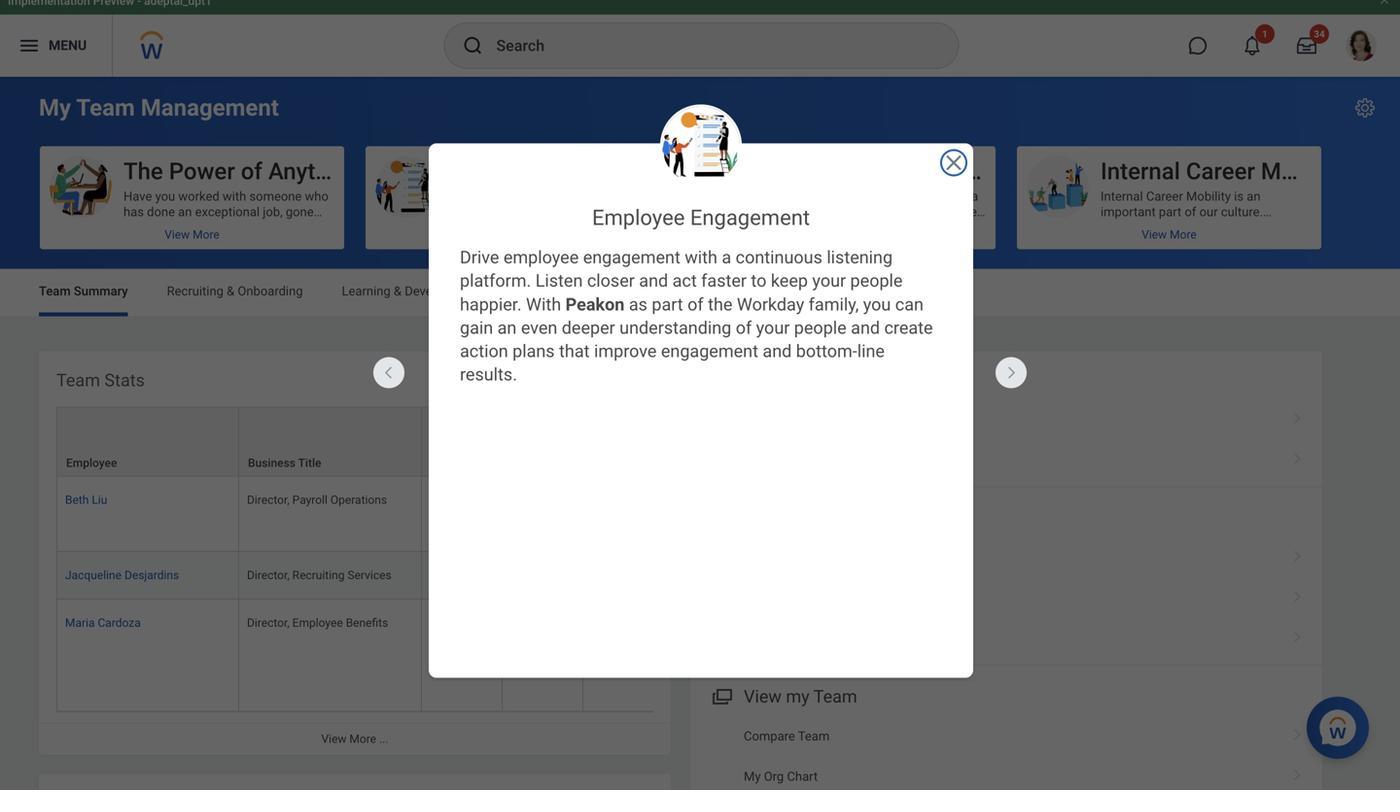 Task type: locate. For each thing, give the bounding box(es) containing it.
1 horizontal spatial of
[[688, 294, 704, 315]]

3 chevron right image from the top
[[1286, 625, 1311, 644]]

summary
[[74, 284, 128, 299]]

0 vertical spatial people
[[851, 271, 903, 291]]

2 & from the left
[[394, 284, 402, 299]]

your down the workday
[[756, 318, 790, 338]]

and up part
[[639, 271, 668, 291]]

family,
[[809, 294, 859, 315]]

2 vertical spatial director,
[[247, 617, 290, 630]]

list
[[690, 400, 1323, 481], [690, 538, 1323, 659], [690, 717, 1323, 791]]

your
[[812, 271, 846, 291], [756, 318, 790, 338]]

view left my
[[744, 687, 782, 707]]

and up the line
[[851, 318, 880, 338]]

improve
[[594, 341, 657, 362]]

1 vertical spatial director,
[[247, 569, 290, 582]]

director,
[[247, 494, 290, 507], [247, 569, 290, 582], [247, 617, 290, 630]]

0 vertical spatial view
[[744, 687, 782, 707]]

2 list from the top
[[690, 538, 1323, 659]]

drive
[[460, 248, 499, 268]]

column header down improve
[[584, 407, 664, 477]]

listen
[[536, 271, 583, 291]]

recruiting left onboarding
[[167, 284, 224, 299]]

cell
[[422, 477, 503, 552], [503, 477, 584, 552], [584, 477, 664, 552], [422, 552, 503, 600], [503, 552, 584, 600], [584, 552, 664, 600], [422, 600, 503, 712], [503, 600, 584, 712], [584, 600, 664, 712]]

view left the more
[[321, 733, 347, 746]]

1 vertical spatial list
[[690, 538, 1323, 659]]

3 & from the left
[[555, 284, 563, 299]]

0 vertical spatial of
[[241, 158, 262, 185]]

director, down director, recruiting services
[[247, 617, 290, 630]]

1 chevron right image from the top
[[1286, 446, 1311, 466]]

engagement down the understanding
[[661, 341, 759, 362]]

0 horizontal spatial and
[[639, 271, 668, 291]]

desjardins
[[124, 569, 179, 582]]

peakon
[[566, 294, 629, 315]]

previous announcement image
[[373, 357, 405, 387]]

listening
[[827, 248, 893, 268]]

as part of the workday family, you can gain an even deeper understanding of your people and create action plans that improve engagement and bottom-line results.
[[460, 294, 938, 385]]

0 vertical spatial engagement
[[583, 248, 681, 268]]

menu group image
[[708, 683, 734, 709]]

people
[[851, 271, 903, 291], [794, 318, 847, 338]]

my
[[39, 94, 71, 122], [744, 770, 761, 784]]

people inside as part of the workday family, you can gain an even deeper understanding of your people and create action plans that improve engagement and bottom-line results.
[[794, 318, 847, 338]]

next announcement image
[[996, 357, 1027, 387]]

your up 'family,'
[[812, 271, 846, 291]]

column header
[[503, 407, 584, 477], [584, 407, 664, 477]]

& for learning
[[394, 284, 402, 299]]

tab list
[[19, 270, 1381, 317]]

view inside team stats element
[[321, 733, 347, 746]]

team inside tab list
[[39, 284, 71, 299]]

drive employee engagement with a continuous listening platform. listen closer and act faster to keep your people happier. with
[[460, 248, 907, 315]]

internal
[[1101, 158, 1181, 185]]

business title
[[248, 457, 321, 470]]

keep
[[771, 271, 808, 291]]

team stats
[[56, 371, 145, 391]]

employee inside popup button
[[66, 457, 117, 470]]

0 horizontal spatial view
[[321, 733, 347, 746]]

recruiting up the director, employee benefits
[[292, 569, 345, 582]]

2 vertical spatial of
[[736, 318, 752, 338]]

2 director, from the top
[[247, 569, 290, 582]]

of
[[241, 158, 262, 185], [688, 294, 704, 315], [736, 318, 752, 338]]

0 vertical spatial list
[[690, 400, 1323, 481]]

director, down business
[[247, 494, 290, 507]]

my org chart link
[[690, 757, 1323, 791]]

people up you
[[851, 271, 903, 291]]

chevron right image inside my org chart link
[[1286, 763, 1311, 782]]

2 horizontal spatial of
[[736, 318, 752, 338]]

&
[[227, 284, 235, 299], [394, 284, 402, 299], [555, 284, 563, 299], [710, 284, 718, 299]]

& left onboarding
[[227, 284, 235, 299]]

gain
[[460, 318, 493, 338]]

1 column header from the left
[[503, 407, 584, 477]]

and
[[639, 271, 668, 291], [851, 318, 880, 338], [763, 341, 792, 362]]

maria cardoza
[[65, 617, 141, 630]]

internal career mobility button
[[1017, 146, 1345, 249]]

understanding
[[620, 318, 732, 338]]

5 chevron right image from the top
[[1286, 763, 1311, 782]]

1 horizontal spatial people
[[851, 271, 903, 291]]

2 vertical spatial list
[[690, 717, 1323, 791]]

0 vertical spatial and
[[639, 271, 668, 291]]

& right learning
[[394, 284, 402, 299]]

1 row from the top
[[56, 407, 1400, 477]]

4 & from the left
[[710, 284, 718, 299]]

my team management
[[39, 94, 279, 122]]

1 director, from the top
[[247, 494, 290, 507]]

0 vertical spatial my
[[39, 94, 71, 122]]

row
[[56, 407, 1400, 477], [56, 477, 1400, 552], [56, 552, 1400, 600], [56, 600, 1400, 712]]

of left the
[[688, 294, 704, 315]]

of for the
[[688, 294, 704, 315]]

2 chevron right image from the top
[[1286, 584, 1311, 604]]

1 vertical spatial my
[[744, 770, 761, 784]]

3 director, from the top
[[247, 617, 290, 630]]

team down the view my team
[[798, 729, 830, 744]]

view more ...
[[321, 733, 389, 746]]

employee engagement up employee
[[449, 158, 688, 185]]

even
[[521, 318, 558, 338]]

0 vertical spatial employee engagement
[[449, 158, 688, 185]]

main content containing my team management
[[0, 77, 1400, 791]]

my inside list
[[744, 770, 761, 784]]

close image
[[942, 151, 966, 175]]

main content
[[0, 77, 1400, 791]]

bottom-
[[796, 341, 857, 362]]

team stats element
[[39, 352, 1400, 755]]

stats
[[104, 371, 145, 391]]

chevron right image
[[1286, 406, 1311, 426], [1286, 544, 1311, 564], [1286, 625, 1311, 644], [1286, 723, 1311, 742], [1286, 763, 1311, 782]]

of down the workday
[[736, 318, 752, 338]]

employee engagement
[[449, 158, 688, 185], [592, 205, 810, 230]]

0 vertical spatial engagement
[[557, 158, 688, 185]]

1 vertical spatial chevron right image
[[1286, 584, 1311, 604]]

2 horizontal spatial and
[[851, 318, 880, 338]]

0 horizontal spatial engagement
[[557, 158, 688, 185]]

and down the workday
[[763, 341, 792, 362]]

talent
[[518, 284, 552, 299]]

happier.
[[460, 294, 522, 315]]

employee engagement up with
[[592, 205, 810, 230]]

4 row from the top
[[56, 600, 1400, 712]]

recruiting
[[167, 284, 224, 299], [292, 569, 345, 582]]

my for my org chart
[[744, 770, 761, 784]]

beth
[[65, 494, 89, 507]]

3 row from the top
[[56, 552, 1400, 600]]

1 vertical spatial engagement
[[690, 205, 810, 230]]

feedback
[[360, 158, 461, 185]]

1 vertical spatial view
[[321, 733, 347, 746]]

close environment banner image
[[1379, 0, 1391, 6]]

1 horizontal spatial your
[[812, 271, 846, 291]]

0 horizontal spatial recruiting
[[167, 284, 224, 299]]

cardoza
[[98, 617, 141, 630]]

of inside button
[[241, 158, 262, 185]]

1 vertical spatial of
[[688, 294, 704, 315]]

list containing compare team
[[690, 717, 1323, 791]]

recruiting inside row
[[292, 569, 345, 582]]

your inside drive employee engagement with a continuous listening platform. listen closer and act faster to keep your people happier. with
[[812, 271, 846, 291]]

1 horizontal spatial recruiting
[[292, 569, 345, 582]]

0 vertical spatial recruiting
[[167, 284, 224, 299]]

1 vertical spatial recruiting
[[292, 569, 345, 582]]

power
[[169, 158, 235, 185]]

1 vertical spatial engagement
[[661, 341, 759, 362]]

my
[[786, 687, 810, 707]]

1 & from the left
[[227, 284, 235, 299]]

chevron right image
[[1286, 446, 1311, 466], [1286, 584, 1311, 604]]

view more ... link
[[39, 723, 671, 755]]

2 row from the top
[[56, 477, 1400, 552]]

3 list from the top
[[690, 717, 1323, 791]]

engagement up closer
[[583, 248, 681, 268]]

tab list containing team summary
[[19, 270, 1381, 317]]

...
[[379, 733, 389, 746]]

learning
[[342, 284, 391, 299]]

1 vertical spatial your
[[756, 318, 790, 338]]

0 horizontal spatial your
[[756, 318, 790, 338]]

banner
[[0, 0, 1400, 77]]

employee up drive
[[449, 158, 551, 185]]

compensation
[[809, 284, 891, 299]]

engagement
[[557, 158, 688, 185], [690, 205, 810, 230]]

0 horizontal spatial of
[[241, 158, 262, 185]]

view
[[744, 687, 782, 707], [321, 733, 347, 746]]

column header down results. at the top left of the page
[[503, 407, 584, 477]]

2 vertical spatial and
[[763, 341, 792, 362]]

& right time
[[710, 284, 718, 299]]

can
[[896, 294, 924, 315]]

0 horizontal spatial my
[[39, 94, 71, 122]]

director, payroll operations
[[247, 494, 387, 507]]

1 vertical spatial people
[[794, 318, 847, 338]]

people up bottom-
[[794, 318, 847, 338]]

employee up beth liu link
[[66, 457, 117, 470]]

director, for director, payroll operations
[[247, 494, 290, 507]]

recruiting & onboarding
[[167, 284, 303, 299]]

& right 'talent'
[[555, 284, 563, 299]]

title
[[298, 457, 321, 470]]

director, employee benefits
[[247, 617, 388, 630]]

beth liu link
[[65, 490, 107, 507]]

4 chevron right image from the top
[[1286, 723, 1311, 742]]

compare team link
[[690, 717, 1323, 757]]

recruiting inside tab list
[[167, 284, 224, 299]]

director, for director, recruiting services
[[247, 569, 290, 582]]

1 horizontal spatial my
[[744, 770, 761, 784]]

team
[[76, 94, 135, 122], [39, 284, 71, 299], [56, 371, 100, 391], [814, 687, 857, 707], [798, 729, 830, 744]]

team left summary
[[39, 284, 71, 299]]

engagement
[[583, 248, 681, 268], [661, 341, 759, 362]]

0 vertical spatial chevron right image
[[1286, 446, 1311, 466]]

engagement inside as part of the workday family, you can gain an even deeper understanding of your people and create action plans that improve engagement and bottom-line results.
[[661, 341, 759, 362]]

business title button
[[239, 408, 421, 476]]

0 vertical spatial your
[[812, 271, 846, 291]]

director, up the director, employee benefits
[[247, 569, 290, 582]]

of right power
[[241, 158, 262, 185]]

row containing beth liu
[[56, 477, 1400, 552]]

1 horizontal spatial view
[[744, 687, 782, 707]]

0 vertical spatial director,
[[247, 494, 290, 507]]

with
[[685, 248, 718, 268]]

onboarding
[[238, 284, 303, 299]]

0 horizontal spatial people
[[794, 318, 847, 338]]



Task type: vqa. For each thing, say whether or not it's contained in the screenshot.
the family, on the top right
yes



Task type: describe. For each thing, give the bounding box(es) containing it.
2 column header from the left
[[584, 407, 664, 477]]

deeper
[[562, 318, 615, 338]]

row containing jacqueline desjardins
[[56, 552, 1400, 600]]

an
[[498, 318, 517, 338]]

employee inside button
[[449, 158, 551, 185]]

1 list from the top
[[690, 400, 1323, 481]]

workday
[[737, 294, 804, 315]]

absence
[[721, 284, 770, 299]]

mobility
[[1261, 158, 1345, 185]]

1 horizontal spatial and
[[763, 341, 792, 362]]

act
[[673, 271, 697, 291]]

platform.
[[460, 271, 531, 291]]

and inside drive employee engagement with a continuous listening platform. listen closer and act faster to keep your people happier. with
[[639, 271, 668, 291]]

1 horizontal spatial engagement
[[690, 205, 810, 230]]

engagement inside drive employee engagement with a continuous listening platform. listen closer and act faster to keep your people happier. with
[[583, 248, 681, 268]]

your inside as part of the workday family, you can gain an even deeper understanding of your people and create action plans that improve engagement and bottom-line results.
[[756, 318, 790, 338]]

engagement inside button
[[557, 158, 688, 185]]

chart
[[787, 770, 818, 784]]

2 chevron right image from the top
[[1286, 544, 1311, 564]]

view my team
[[744, 687, 857, 707]]

chevron right image inside compare team link
[[1286, 723, 1311, 742]]

more
[[350, 733, 376, 746]]

org
[[764, 770, 784, 784]]

inbox large image
[[1297, 36, 1317, 55]]

jacqueline desjardins link
[[65, 565, 179, 582]]

you
[[863, 294, 891, 315]]

business
[[248, 457, 296, 470]]

1 vertical spatial employee engagement
[[592, 205, 810, 230]]

employee up closer
[[592, 205, 685, 230]]

of for anytime
[[241, 158, 262, 185]]

search image
[[461, 34, 485, 57]]

1 chevron right image from the top
[[1286, 406, 1311, 426]]

1 vertical spatial and
[[851, 318, 880, 338]]

director, for director, employee benefits
[[247, 617, 290, 630]]

team up "the"
[[76, 94, 135, 122]]

profile logan mcneil element
[[1334, 24, 1389, 67]]

employee engagement inside button
[[449, 158, 688, 185]]

people inside drive employee engagement with a continuous listening platform. listen closer and act faster to keep your people happier. with
[[851, 271, 903, 291]]

performance
[[566, 284, 639, 299]]

team inside list
[[798, 729, 830, 744]]

& for talent
[[555, 284, 563, 299]]

time
[[678, 284, 707, 299]]

talent & performance
[[518, 284, 639, 299]]

employee
[[504, 248, 579, 268]]

maria cardoza link
[[65, 613, 141, 630]]

employee engagement button
[[366, 146, 688, 249]]

learning & development
[[342, 284, 479, 299]]

career
[[1186, 158, 1255, 185]]

benefits
[[346, 617, 388, 630]]

payroll
[[292, 494, 328, 507]]

configure this page image
[[1354, 96, 1377, 120]]

liu
[[92, 494, 107, 507]]

the power of anytime feedback
[[124, 158, 461, 185]]

notifications large image
[[1243, 36, 1262, 55]]

my for my team management
[[39, 94, 71, 122]]

employee button
[[57, 408, 238, 476]]

the power of anytime feedback button
[[40, 146, 461, 249]]

a
[[722, 248, 732, 268]]

plans
[[513, 341, 555, 362]]

that
[[559, 341, 590, 362]]

operations
[[331, 494, 387, 507]]

create
[[884, 318, 933, 338]]

anytime
[[268, 158, 354, 185]]

my org chart
[[744, 770, 818, 784]]

results.
[[460, 365, 517, 385]]

action
[[460, 341, 508, 362]]

team summary
[[39, 284, 128, 299]]

part
[[652, 294, 683, 315]]

line
[[857, 341, 885, 362]]

closer
[[587, 271, 635, 291]]

the
[[708, 294, 733, 315]]

internal career mobility
[[1101, 158, 1345, 185]]

compare team
[[744, 729, 830, 744]]

jacqueline desjardins
[[65, 569, 179, 582]]

team right my
[[814, 687, 857, 707]]

& for recruiting
[[227, 284, 235, 299]]

the
[[124, 158, 163, 185]]

with
[[526, 294, 561, 315]]

employee down director, recruiting services
[[292, 617, 343, 630]]

view for view my team
[[744, 687, 782, 707]]

beth liu
[[65, 494, 107, 507]]

continuous
[[736, 248, 823, 268]]

& for time
[[710, 284, 718, 299]]

as
[[629, 294, 648, 315]]

time & absence
[[678, 284, 770, 299]]

services
[[348, 569, 392, 582]]

view for view more ...
[[321, 733, 347, 746]]

row containing maria cardoza
[[56, 600, 1400, 712]]

jacqueline
[[65, 569, 122, 582]]

team left stats
[[56, 371, 100, 391]]

development
[[405, 284, 479, 299]]

to
[[751, 271, 767, 291]]

row containing employee
[[56, 407, 1400, 477]]

faster
[[701, 271, 747, 291]]

director, recruiting services
[[247, 569, 392, 582]]

management
[[141, 94, 279, 122]]

maria
[[65, 617, 95, 630]]



